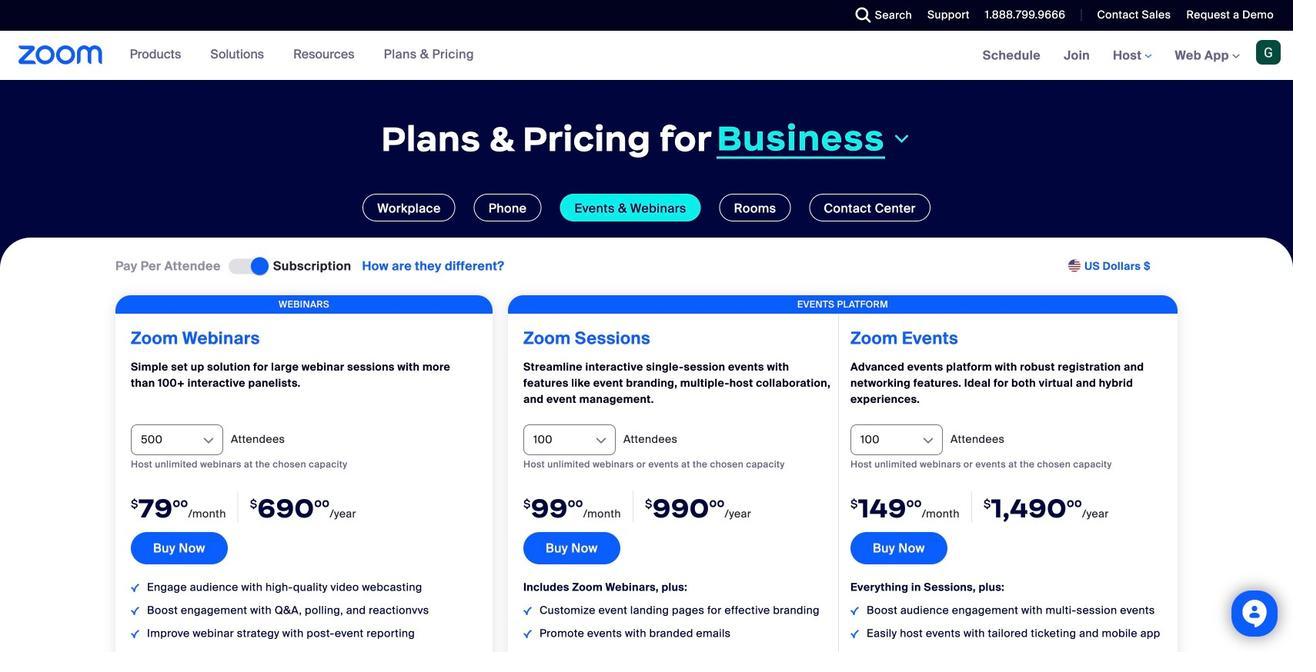 Task type: locate. For each thing, give the bounding box(es) containing it.
zoom logo image
[[18, 45, 103, 65]]

main content
[[0, 31, 1293, 653]]

meetings navigation
[[971, 31, 1293, 81]]

include image
[[131, 607, 139, 616], [523, 607, 532, 616], [851, 607, 859, 616], [523, 630, 532, 639]]

down image
[[891, 130, 912, 148]]

banner
[[0, 31, 1293, 81]]

show options image
[[201, 433, 216, 449]]

include image
[[131, 584, 139, 593], [131, 630, 139, 639], [851, 630, 859, 639]]



Task type: describe. For each thing, give the bounding box(es) containing it.
profile picture image
[[1256, 40, 1281, 65]]

show options image
[[593, 433, 609, 449]]

product information navigation
[[118, 31, 486, 80]]

tabs of zoom services tab list
[[23, 194, 1270, 222]]



Task type: vqa. For each thing, say whether or not it's contained in the screenshot.
Tabs of Zoom Services TAB LIST
yes



